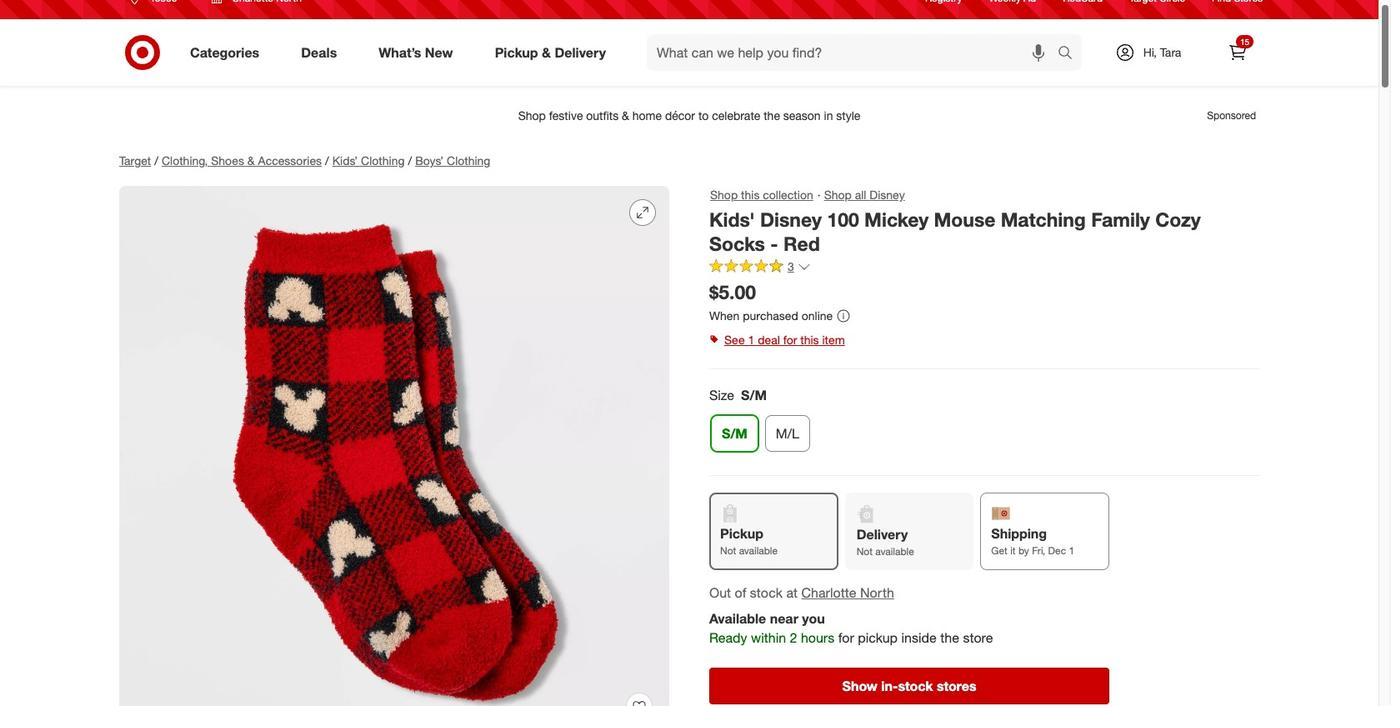 Task type: describe. For each thing, give the bounding box(es) containing it.
at
[[786, 584, 798, 601]]

north
[[860, 584, 894, 601]]

kids'
[[709, 208, 755, 231]]

$5.00
[[709, 280, 756, 304]]

What can we help you find? suggestions appear below search field
[[647, 34, 1062, 71]]

0 horizontal spatial this
[[741, 188, 760, 202]]

store
[[963, 629, 993, 646]]

charlotte north button
[[802, 584, 894, 603]]

in-
[[881, 677, 898, 694]]

2 / from the left
[[325, 153, 329, 168]]

shoes
[[211, 153, 244, 168]]

shop this collection
[[710, 188, 813, 202]]

deals
[[301, 44, 337, 61]]

m/l
[[776, 425, 799, 442]]

get
[[991, 544, 1008, 557]]

for inside available near you ready within 2 hours for pickup inside the store
[[838, 629, 854, 646]]

pickup for not
[[720, 525, 764, 542]]

1 vertical spatial this
[[801, 333, 819, 347]]

ready
[[709, 629, 747, 646]]

charlotte
[[802, 584, 857, 601]]

matching
[[1001, 208, 1086, 231]]

purchased
[[743, 309, 799, 323]]

tara
[[1160, 45, 1182, 59]]

delivery inside the delivery not available
[[857, 526, 908, 543]]

what's new link
[[365, 34, 474, 71]]

1 / from the left
[[154, 153, 158, 168]]

see
[[724, 333, 745, 347]]

available for delivery
[[876, 545, 914, 558]]

0 vertical spatial disney
[[870, 188, 905, 202]]

100
[[827, 208, 859, 231]]

socks
[[709, 232, 765, 255]]

hours
[[801, 629, 835, 646]]

out
[[709, 584, 731, 601]]

clothing,
[[162, 153, 208, 168]]

search button
[[1050, 34, 1090, 74]]

stock for of
[[750, 584, 783, 601]]

show
[[842, 677, 878, 694]]

shop for shop this collection
[[710, 188, 738, 202]]

shipping
[[991, 525, 1047, 542]]

0 vertical spatial for
[[783, 333, 797, 347]]

2
[[790, 629, 797, 646]]

of
[[735, 584, 746, 601]]

by
[[1019, 544, 1029, 557]]

pickup & delivery link
[[481, 34, 627, 71]]

disney inside kids' disney 100 mickey mouse matching family cozy socks - red
[[760, 208, 822, 231]]

what's
[[379, 44, 421, 61]]

m/l link
[[765, 415, 810, 452]]

0 vertical spatial s/m
[[741, 387, 767, 404]]

categories link
[[176, 34, 280, 71]]

near
[[770, 610, 799, 627]]

red
[[784, 232, 820, 255]]

cozy
[[1156, 208, 1201, 231]]

it
[[1010, 544, 1016, 557]]

available near you ready within 2 hours for pickup inside the store
[[709, 610, 993, 646]]

show in-stock stores
[[842, 677, 977, 694]]

target
[[119, 153, 151, 168]]

new
[[425, 44, 453, 61]]

15
[[1240, 37, 1250, 47]]

target / clothing, shoes & accessories / kids' clothing / boys' clothing
[[119, 153, 491, 168]]

-
[[771, 232, 778, 255]]

search
[[1050, 45, 1090, 62]]

3 / from the left
[[408, 153, 412, 168]]

collection
[[763, 188, 813, 202]]

shop this collection link
[[709, 186, 814, 204]]

categories
[[190, 44, 259, 61]]

accessories
[[258, 153, 322, 168]]

the
[[941, 629, 960, 646]]

kids' clothing link
[[332, 153, 405, 168]]



Task type: locate. For each thing, give the bounding box(es) containing it.
see 1 deal for this item link
[[709, 329, 1260, 352]]

1 vertical spatial s/m
[[722, 425, 748, 442]]

delivery
[[555, 44, 606, 61], [857, 526, 908, 543]]

pickup up of
[[720, 525, 764, 542]]

out of stock at charlotte north
[[709, 584, 894, 601]]

for right hours
[[838, 629, 854, 646]]

for right deal
[[783, 333, 797, 347]]

1 horizontal spatial stock
[[898, 677, 933, 694]]

clothing, shoes & accessories link
[[162, 153, 322, 168]]

not inside pickup not available
[[720, 544, 736, 557]]

pickup
[[858, 629, 898, 646]]

1 vertical spatial delivery
[[857, 526, 908, 543]]

see 1 deal for this item
[[724, 333, 845, 347]]

1 horizontal spatial &
[[542, 44, 551, 61]]

15 link
[[1220, 34, 1256, 71]]

when
[[709, 309, 740, 323]]

disney down collection
[[760, 208, 822, 231]]

online
[[802, 309, 833, 323]]

group
[[708, 386, 1260, 458]]

stores
[[937, 677, 977, 694]]

0 horizontal spatial disney
[[760, 208, 822, 231]]

1 vertical spatial for
[[838, 629, 854, 646]]

hi, tara
[[1143, 45, 1182, 59]]

1 clothing from the left
[[361, 153, 405, 168]]

0 horizontal spatial for
[[783, 333, 797, 347]]

1 horizontal spatial delivery
[[857, 526, 908, 543]]

all
[[855, 188, 867, 202]]

you
[[802, 610, 825, 627]]

1 vertical spatial pickup
[[720, 525, 764, 542]]

this
[[741, 188, 760, 202], [801, 333, 819, 347]]

/ right target
[[154, 153, 158, 168]]

this up the kids'
[[741, 188, 760, 202]]

not for delivery
[[857, 545, 873, 558]]

disney
[[870, 188, 905, 202], [760, 208, 822, 231]]

s/m down size s/m
[[722, 425, 748, 442]]

1 horizontal spatial available
[[876, 545, 914, 558]]

not
[[720, 544, 736, 557], [857, 545, 873, 558]]

3 link
[[709, 259, 811, 278]]

0 vertical spatial pickup
[[495, 44, 538, 61]]

what's new
[[379, 44, 453, 61]]

for
[[783, 333, 797, 347], [838, 629, 854, 646]]

mickey
[[865, 208, 929, 231]]

not for pickup
[[720, 544, 736, 557]]

stock inside button
[[898, 677, 933, 694]]

clothing right kids'
[[361, 153, 405, 168]]

0 vertical spatial delivery
[[555, 44, 606, 61]]

size
[[709, 387, 735, 404]]

kids' disney 100 mickey mouse matching family cozy socks - red
[[709, 208, 1201, 255]]

group containing size
[[708, 386, 1260, 458]]

this left item
[[801, 333, 819, 347]]

1 vertical spatial &
[[247, 153, 255, 168]]

size s/m
[[709, 387, 767, 404]]

delivery not available
[[857, 526, 914, 558]]

target link
[[119, 153, 151, 168]]

2 clothing from the left
[[447, 153, 491, 168]]

available up of
[[739, 544, 778, 557]]

1 right dec on the bottom of page
[[1069, 544, 1075, 557]]

&
[[542, 44, 551, 61], [247, 153, 255, 168]]

clothing right the boys'
[[447, 153, 491, 168]]

shop left "all" at the top right of the page
[[824, 188, 852, 202]]

advertisement region
[[106, 96, 1273, 136]]

shop
[[710, 188, 738, 202], [824, 188, 852, 202]]

available inside the delivery not available
[[876, 545, 914, 558]]

1 horizontal spatial not
[[857, 545, 873, 558]]

fri,
[[1032, 544, 1046, 557]]

boys'
[[415, 153, 444, 168]]

deals link
[[287, 34, 358, 71]]

not inside the delivery not available
[[857, 545, 873, 558]]

1 horizontal spatial disney
[[870, 188, 905, 202]]

inside
[[902, 629, 937, 646]]

0 horizontal spatial delivery
[[555, 44, 606, 61]]

0 horizontal spatial pickup
[[495, 44, 538, 61]]

1 inside shipping get it by fri, dec 1
[[1069, 544, 1075, 557]]

1 horizontal spatial pickup
[[720, 525, 764, 542]]

1 vertical spatial stock
[[898, 677, 933, 694]]

show in-stock stores button
[[709, 667, 1110, 704]]

0 vertical spatial stock
[[750, 584, 783, 601]]

0 vertical spatial this
[[741, 188, 760, 202]]

available up north
[[876, 545, 914, 558]]

0 horizontal spatial &
[[247, 153, 255, 168]]

/ left kids'
[[325, 153, 329, 168]]

within
[[751, 629, 786, 646]]

pickup
[[495, 44, 538, 61], [720, 525, 764, 542]]

2 horizontal spatial /
[[408, 153, 412, 168]]

pickup for &
[[495, 44, 538, 61]]

not up the out
[[720, 544, 736, 557]]

1 horizontal spatial clothing
[[447, 153, 491, 168]]

family
[[1091, 208, 1150, 231]]

dec
[[1048, 544, 1066, 557]]

shop for shop all disney
[[824, 188, 852, 202]]

1 vertical spatial 1
[[1069, 544, 1075, 557]]

1 right see
[[748, 333, 755, 347]]

boys' clothing link
[[415, 153, 491, 168]]

stock left stores
[[898, 677, 933, 694]]

0 horizontal spatial not
[[720, 544, 736, 557]]

pickup not available
[[720, 525, 778, 557]]

stock for in-
[[898, 677, 933, 694]]

1 shop from the left
[[710, 188, 738, 202]]

available
[[739, 544, 778, 557], [876, 545, 914, 558]]

deal
[[758, 333, 780, 347]]

1
[[748, 333, 755, 347], [1069, 544, 1075, 557]]

mouse
[[934, 208, 996, 231]]

not up north
[[857, 545, 873, 558]]

0 horizontal spatial shop
[[710, 188, 738, 202]]

0 horizontal spatial /
[[154, 153, 158, 168]]

1 horizontal spatial 1
[[1069, 544, 1075, 557]]

available for pickup
[[739, 544, 778, 557]]

1 horizontal spatial this
[[801, 333, 819, 347]]

available
[[709, 610, 766, 627]]

shop up the kids'
[[710, 188, 738, 202]]

0 horizontal spatial 1
[[748, 333, 755, 347]]

0 horizontal spatial available
[[739, 544, 778, 557]]

hi,
[[1143, 45, 1157, 59]]

available inside pickup not available
[[739, 544, 778, 557]]

0 vertical spatial 1
[[748, 333, 755, 347]]

1 horizontal spatial for
[[838, 629, 854, 646]]

pickup right the new
[[495, 44, 538, 61]]

kids' disney 100 mickey mouse matching family cozy socks - red, 1 of 6 image
[[119, 186, 669, 706]]

/ left the boys'
[[408, 153, 412, 168]]

stock
[[750, 584, 783, 601], [898, 677, 933, 694]]

when purchased online
[[709, 309, 833, 323]]

1 vertical spatial disney
[[760, 208, 822, 231]]

2 shop from the left
[[824, 188, 852, 202]]

kids'
[[332, 153, 358, 168]]

s/m right size
[[741, 387, 767, 404]]

pickup & delivery
[[495, 44, 606, 61]]

shipping get it by fri, dec 1
[[991, 525, 1075, 557]]

shop all disney
[[824, 188, 905, 202]]

stock left at
[[750, 584, 783, 601]]

0 vertical spatial &
[[542, 44, 551, 61]]

s/m link
[[711, 415, 758, 452]]

1 horizontal spatial /
[[325, 153, 329, 168]]

& inside pickup & delivery link
[[542, 44, 551, 61]]

0 horizontal spatial clothing
[[361, 153, 405, 168]]

0 horizontal spatial stock
[[750, 584, 783, 601]]

1 horizontal spatial shop
[[824, 188, 852, 202]]

item
[[822, 333, 845, 347]]

disney up mickey
[[870, 188, 905, 202]]

pickup inside pickup not available
[[720, 525, 764, 542]]

3
[[788, 260, 794, 274]]



Task type: vqa. For each thing, say whether or not it's contained in the screenshot.


